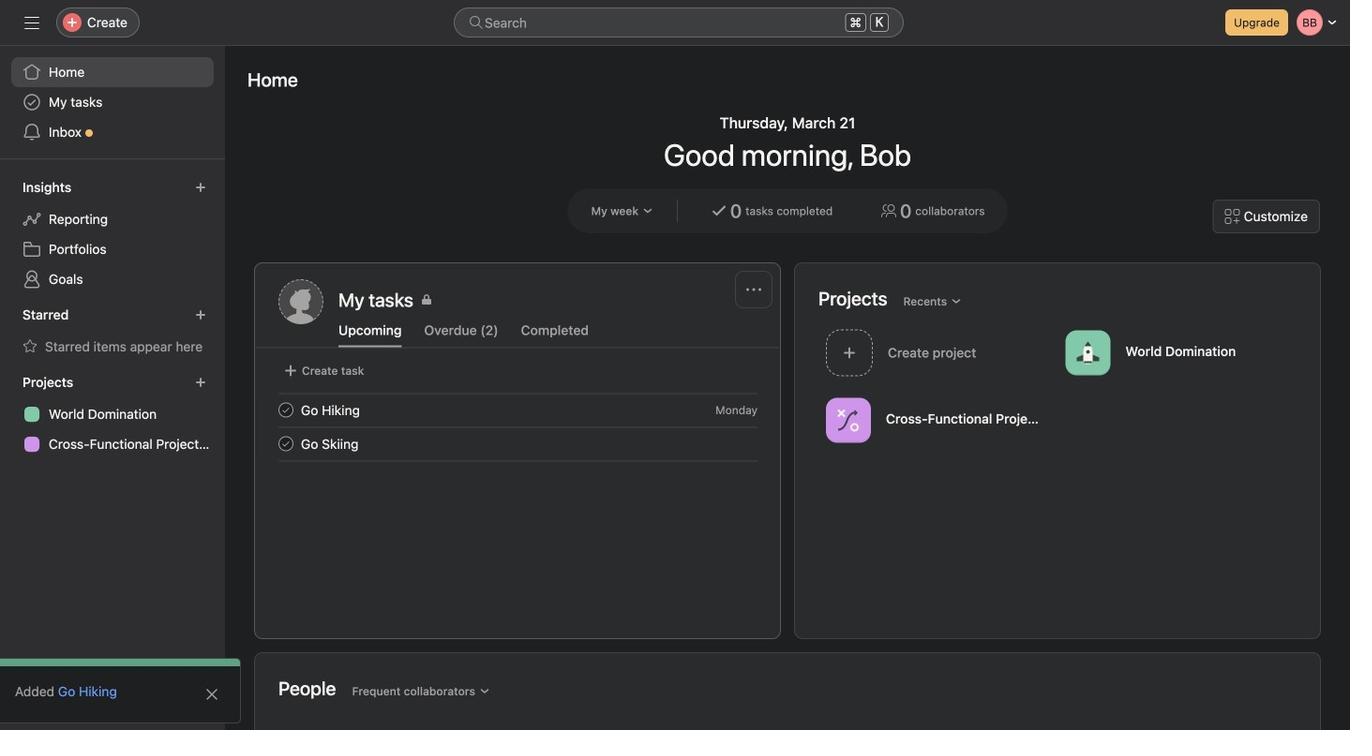 Task type: describe. For each thing, give the bounding box(es) containing it.
mark complete image for 1st mark complete checkbox from the bottom of the page
[[275, 433, 297, 455]]

1 mark complete checkbox from the top
[[275, 399, 297, 422]]

actions image
[[747, 282, 762, 297]]

mark complete image for 2nd mark complete checkbox from the bottom
[[275, 399, 297, 422]]

rocket image
[[1077, 342, 1100, 364]]

global element
[[0, 46, 225, 159]]

hide sidebar image
[[24, 15, 39, 30]]

insights element
[[0, 171, 225, 298]]

projects element
[[0, 366, 225, 463]]

new insights image
[[195, 182, 206, 193]]

add items to starred image
[[195, 310, 206, 321]]



Task type: locate. For each thing, give the bounding box(es) containing it.
Mark complete checkbox
[[275, 399, 297, 422], [275, 433, 297, 455]]

mark complete image
[[275, 399, 297, 422], [275, 433, 297, 455]]

None field
[[454, 8, 904, 38]]

2 mark complete checkbox from the top
[[275, 433, 297, 455]]

2 mark complete image from the top
[[275, 433, 297, 455]]

1 list item from the top
[[256, 393, 780, 427]]

add profile photo image
[[279, 279, 324, 325]]

2 list item from the top
[[256, 427, 780, 461]]

starred element
[[0, 298, 225, 366]]

Search tasks, projects, and more text field
[[454, 8, 904, 38]]

1 mark complete image from the top
[[275, 399, 297, 422]]

list item
[[256, 393, 780, 427], [256, 427, 780, 461]]

1 vertical spatial mark complete image
[[275, 433, 297, 455]]

1 vertical spatial mark complete checkbox
[[275, 433, 297, 455]]

close image
[[204, 687, 219, 702]]

0 vertical spatial mark complete image
[[275, 399, 297, 422]]

new project or portfolio image
[[195, 377, 206, 388]]

line_and_symbols image
[[838, 409, 860, 432]]

0 vertical spatial mark complete checkbox
[[275, 399, 297, 422]]



Task type: vqa. For each thing, say whether or not it's contained in the screenshot.
Add teammates by adding their name or email... 'text field'
no



